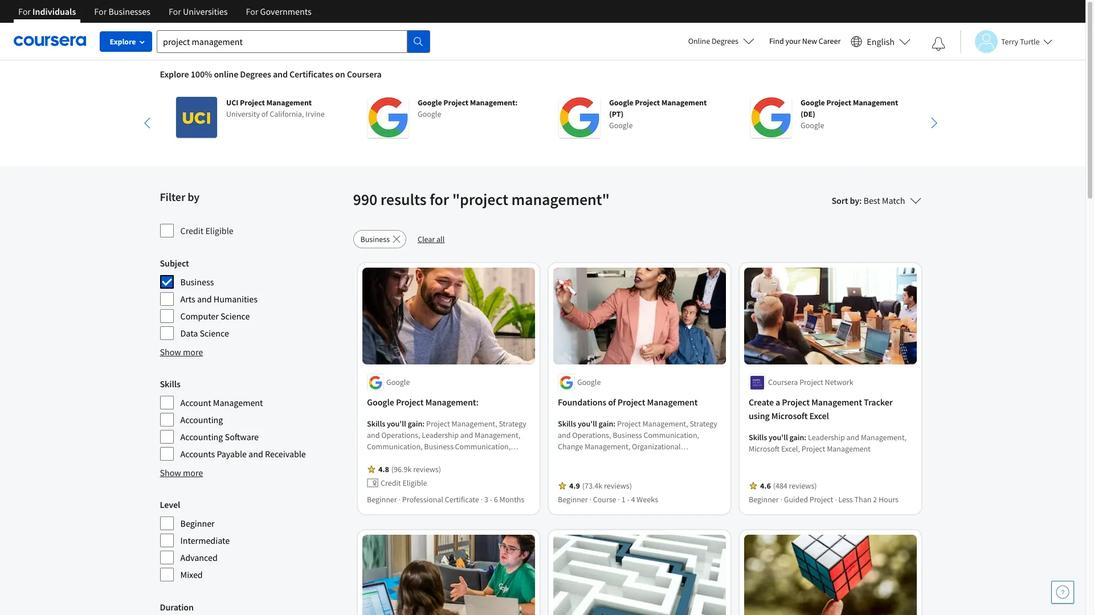 Task type: describe. For each thing, give the bounding box(es) containing it.
show notifications image
[[932, 37, 946, 51]]

humanities
[[214, 294, 258, 305]]

for for governments
[[246, 6, 258, 17]]

coursera image
[[14, 32, 86, 50]]

level group
[[160, 498, 346, 583]]

explore for explore
[[110, 36, 136, 47]]

receivable
[[265, 449, 306, 460]]

google image for (pt)
[[559, 97, 600, 138]]

tracker
[[864, 397, 893, 408]]

: down "google project management:"
[[422, 419, 425, 429]]

leadership inside project management, strategy and operations, business communication, change management, organizational development, communication, culture, emotional intelligence, influencing, leadership and management, people management, planning
[[677, 465, 714, 475]]

google project management: link
[[367, 396, 530, 410]]

3 · from the left
[[589, 495, 591, 505]]

degrees inside popup button
[[712, 36, 739, 46]]

foundations of project management link
[[558, 396, 721, 410]]

duration
[[160, 602, 194, 613]]

project inside create a project management tracker using microsoft excel
[[782, 397, 810, 408]]

skills up change
[[558, 419, 576, 429]]

3
[[484, 495, 488, 505]]

microsoft inside 'leadership and management, microsoft excel, project management'
[[749, 444, 780, 455]]

management inside create a project management tracker using microsoft excel
[[811, 397, 862, 408]]

google project management: google
[[418, 97, 518, 119]]

explore button
[[100, 31, 152, 52]]

for for individuals
[[18, 6, 31, 17]]

management, down influencing,
[[644, 476, 690, 486]]

beginner · course · 1 - 4 weeks
[[558, 495, 658, 505]]

project inside project management, strategy and operations, business communication, change management, organizational development, communication, culture, emotional intelligence, influencing, leadership and management, people management, planning
[[617, 419, 641, 429]]

0 horizontal spatial gain
[[408, 419, 422, 429]]

management inside "google project management (de) google"
[[853, 97, 898, 108]]

skills inside group
[[160, 379, 181, 390]]

organizational
[[632, 442, 681, 452]]

mixed
[[180, 569, 203, 581]]

management, inside 'leadership and management, microsoft excel, project management'
[[861, 433, 907, 443]]

create
[[749, 397, 774, 408]]

google project management (pt) google
[[609, 97, 707, 131]]

for governments
[[246, 6, 312, 17]]

4 · from the left
[[618, 495, 620, 505]]

help center image
[[1056, 586, 1070, 600]]

business button
[[353, 230, 406, 249]]

leadership and management, microsoft excel, project management
[[749, 433, 907, 455]]

new
[[803, 36, 817, 46]]

data science
[[180, 328, 229, 339]]

sort by : best match
[[832, 195, 905, 206]]

more for data
[[183, 347, 203, 358]]

2
[[873, 495, 877, 505]]

0 horizontal spatial skills you'll gain :
[[367, 419, 426, 429]]

arts and humanities
[[180, 294, 258, 305]]

online degrees
[[688, 36, 739, 46]]

management: for google project management: google
[[470, 97, 518, 108]]

by for sort
[[850, 195, 860, 206]]

best
[[864, 195, 880, 206]]

accounts payable and receivable
[[180, 449, 306, 460]]

level
[[160, 499, 180, 511]]

banner navigation
[[9, 0, 321, 31]]

0 horizontal spatial you'll
[[387, 419, 406, 429]]

: down create a project management tracker using microsoft excel at the right bottom of the page
[[804, 433, 806, 443]]

influencing,
[[636, 465, 676, 475]]

course
[[593, 495, 616, 505]]

for individuals
[[18, 6, 76, 17]]

4.9 (73.4k reviews)
[[569, 481, 632, 492]]

show for accounts
[[160, 467, 181, 479]]

universities
[[183, 6, 228, 17]]

project inside "link"
[[396, 397, 423, 408]]

results
[[381, 189, 427, 210]]

0 horizontal spatial credit
[[180, 225, 204, 237]]

1 vertical spatial coursera
[[768, 378, 798, 388]]

: left best
[[860, 195, 862, 206]]

businesses
[[109, 6, 150, 17]]

show more for accounts payable and receivable
[[160, 467, 203, 479]]

1 · from the left
[[398, 495, 400, 505]]

find your new career link
[[764, 34, 847, 48]]

project inside 'leadership and management, microsoft excel, project management'
[[802, 444, 825, 455]]

beginner for beginner
[[180, 518, 215, 530]]

(96.9k
[[391, 465, 411, 475]]

google image for google
[[367, 97, 408, 138]]

account
[[180, 397, 211, 409]]

terry turtle
[[1002, 36, 1040, 46]]

4
[[631, 495, 635, 505]]

advanced
[[180, 552, 218, 564]]

0 vertical spatial eligible
[[205, 225, 234, 237]]

terry
[[1002, 36, 1019, 46]]

project inside the google project management: google
[[443, 97, 468, 108]]

1
[[621, 495, 625, 505]]

and inside 'subject' group
[[197, 294, 212, 305]]

google project management (de) google
[[801, 97, 898, 131]]

gain for foundations of project management
[[599, 419, 613, 429]]

(73.4k
[[582, 481, 602, 492]]

management inside the google project management (pt) google
[[661, 97, 707, 108]]

by for filter
[[188, 190, 200, 204]]

planning
[[692, 476, 721, 486]]

coursera project network
[[768, 378, 853, 388]]

subject
[[160, 258, 189, 269]]

for
[[430, 189, 449, 210]]

beginner for beginner · course · 1 - 4 weeks
[[558, 495, 588, 505]]

turtle
[[1020, 36, 1040, 46]]

2 · from the left
[[481, 495, 483, 505]]

skills you'll gain : for foundations of project management
[[558, 419, 617, 429]]

online degrees button
[[679, 29, 764, 54]]

intermediate
[[180, 535, 230, 547]]

accounts
[[180, 449, 215, 460]]

filter by
[[160, 190, 200, 204]]

sort
[[832, 195, 848, 206]]

4.6
[[760, 481, 771, 492]]

beginner for beginner · guided project · less than 2 hours
[[749, 495, 779, 505]]

foundations of project management
[[558, 397, 698, 408]]

find your new career
[[770, 36, 841, 46]]

on
[[335, 68, 345, 80]]

google project management:
[[367, 397, 478, 408]]

career
[[819, 36, 841, 46]]

0 horizontal spatial coursera
[[347, 68, 382, 80]]

skills group
[[160, 377, 346, 462]]

management inside 'leadership and management, microsoft excel, project management'
[[827, 444, 871, 455]]

reviews) for project
[[413, 465, 441, 475]]

(484
[[773, 481, 787, 492]]

accounting software
[[180, 432, 259, 443]]

1 vertical spatial eligible
[[402, 479, 427, 489]]

management: for google project management:
[[425, 397, 478, 408]]

terry turtle button
[[961, 30, 1053, 53]]

online
[[688, 36, 710, 46]]

0 horizontal spatial degrees
[[240, 68, 271, 80]]

990
[[353, 189, 378, 210]]

excel
[[809, 411, 829, 422]]

computer science
[[180, 311, 250, 322]]

990 results for "project management"
[[353, 189, 610, 210]]

project inside uci project management university of california, irvine
[[240, 97, 265, 108]]

uci
[[226, 97, 238, 108]]

business inside 'subject' group
[[180, 276, 214, 288]]

management inside uci project management university of california, irvine
[[266, 97, 312, 108]]

management"
[[512, 189, 610, 210]]

(pt)
[[609, 109, 623, 119]]



Task type: locate. For each thing, give the bounding box(es) containing it.
4.9
[[569, 481, 580, 492]]

you'll for create a project management tracker using microsoft excel
[[769, 433, 788, 443]]

· down (484 on the bottom right of page
[[780, 495, 782, 505]]

beginner down the 4.9
[[558, 495, 588, 505]]

google image for (de)
[[750, 97, 791, 138]]

1 show more button from the top
[[160, 345, 203, 359]]

microsoft left excel,
[[749, 444, 780, 455]]

months
[[499, 495, 524, 505]]

management, up "organizational"
[[642, 419, 688, 429]]

of
[[261, 109, 268, 119], [608, 397, 616, 408]]

: down foundations of project management
[[613, 419, 615, 429]]

1 horizontal spatial gain
[[599, 419, 613, 429]]

science down humanities
[[221, 311, 250, 322]]

accounting for accounting
[[180, 414, 223, 426]]

show for data
[[160, 347, 181, 358]]

you'll
[[387, 419, 406, 429], [578, 419, 597, 429], [769, 433, 788, 443]]

100%
[[191, 68, 212, 80]]

1 vertical spatial science
[[200, 328, 229, 339]]

1 vertical spatial credit
[[380, 479, 401, 489]]

1 - from the left
[[490, 495, 492, 505]]

communication,
[[644, 431, 699, 441], [606, 453, 662, 464]]

1 vertical spatial degrees
[[240, 68, 271, 80]]

development,
[[558, 453, 605, 464]]

for for universities
[[169, 6, 181, 17]]

skills up account
[[160, 379, 181, 390]]

than
[[854, 495, 872, 505]]

credit eligible
[[180, 225, 234, 237], [380, 479, 427, 489]]

show
[[160, 347, 181, 358], [160, 467, 181, 479]]

"project
[[452, 189, 508, 210]]

· left professional
[[398, 495, 400, 505]]

1 for from the left
[[18, 6, 31, 17]]

emotional
[[558, 465, 592, 475]]

accounting for accounting software
[[180, 432, 223, 443]]

1 vertical spatial communication,
[[606, 453, 662, 464]]

people
[[620, 476, 643, 486]]

· left 3
[[481, 495, 483, 505]]

reviews) for of
[[604, 481, 632, 492]]

explore down for businesses
[[110, 36, 136, 47]]

1 vertical spatial leadership
[[677, 465, 714, 475]]

2 - from the left
[[627, 495, 629, 505]]

What do you want to learn? text field
[[157, 30, 408, 53]]

show more button for accounts
[[160, 466, 203, 480]]

skills you'll gain : for create a project management tracker using microsoft excel
[[749, 433, 808, 443]]

2 vertical spatial business
[[613, 431, 642, 441]]

2 horizontal spatial reviews)
[[789, 481, 817, 492]]

and down the "software"
[[249, 449, 263, 460]]

show down data
[[160, 347, 181, 358]]

leadership
[[808, 433, 845, 443], [677, 465, 714, 475]]

2 horizontal spatial gain
[[790, 433, 804, 443]]

0 vertical spatial science
[[221, 311, 250, 322]]

reviews)
[[413, 465, 441, 475], [604, 481, 632, 492], [789, 481, 817, 492]]

2 show more from the top
[[160, 467, 203, 479]]

english button
[[847, 23, 915, 60]]

beginner · professional certificate · 3 - 6 months
[[367, 495, 524, 505]]

leadership down excel
[[808, 433, 845, 443]]

1 horizontal spatial leadership
[[808, 433, 845, 443]]

1 vertical spatial business
[[180, 276, 214, 288]]

skills you'll gain : up operations,
[[558, 419, 617, 429]]

1 show more from the top
[[160, 347, 203, 358]]

0 vertical spatial management:
[[470, 97, 518, 108]]

0 vertical spatial microsoft
[[771, 411, 808, 422]]

certificates
[[290, 68, 333, 80]]

0 horizontal spatial business
[[180, 276, 214, 288]]

show more down data
[[160, 347, 203, 358]]

skills down using
[[749, 433, 767, 443]]

business inside project management, strategy and operations, business communication, change management, organizational development, communication, culture, emotional intelligence, influencing, leadership and management, people management, planning
[[613, 431, 642, 441]]

0 horizontal spatial eligible
[[205, 225, 234, 237]]

0 vertical spatial more
[[183, 347, 203, 358]]

computer
[[180, 311, 219, 322]]

management, down operations,
[[585, 442, 630, 452]]

1 horizontal spatial -
[[627, 495, 629, 505]]

change
[[558, 442, 583, 452]]

subject group
[[160, 257, 346, 341]]

gain for create a project management tracker using microsoft excel
[[790, 433, 804, 443]]

reviews) up 1
[[604, 481, 632, 492]]

coursera right on
[[347, 68, 382, 80]]

0 vertical spatial show more button
[[160, 345, 203, 359]]

gain up operations,
[[599, 419, 613, 429]]

None search field
[[157, 30, 430, 53]]

management inside the skills group
[[213, 397, 263, 409]]

0 horizontal spatial credit eligible
[[180, 225, 234, 237]]

you'll down "google project management:"
[[387, 419, 406, 429]]

eligible
[[205, 225, 234, 237], [402, 479, 427, 489]]

beginner for beginner · professional certificate · 3 - 6 months
[[367, 495, 397, 505]]

beginner down the 4.6
[[749, 495, 779, 505]]

professional
[[402, 495, 443, 505]]

google inside "link"
[[367, 397, 394, 408]]

of right the foundations
[[608, 397, 616, 408]]

for left universities
[[169, 6, 181, 17]]

and inside 'leadership and management, microsoft excel, project management'
[[846, 433, 859, 443]]

2 show from the top
[[160, 467, 181, 479]]

less
[[838, 495, 853, 505]]

explore for explore 100% online degrees and certificates on coursera
[[160, 68, 189, 80]]

4.8
[[378, 465, 389, 475]]

4.8 (96.9k reviews)
[[378, 465, 441, 475]]

and inside the skills group
[[249, 449, 263, 460]]

1 vertical spatial show more button
[[160, 466, 203, 480]]

coursera up a
[[768, 378, 798, 388]]

1 vertical spatial explore
[[160, 68, 189, 80]]

· down (73.4k
[[589, 495, 591, 505]]

1 horizontal spatial credit eligible
[[380, 479, 427, 489]]

1 vertical spatial accounting
[[180, 432, 223, 443]]

4.6 (484 reviews)
[[760, 481, 817, 492]]

1 horizontal spatial of
[[608, 397, 616, 408]]

and down emotional
[[558, 476, 571, 486]]

by right sort
[[850, 195, 860, 206]]

management: inside the google project management: google
[[470, 97, 518, 108]]

show more button for data
[[160, 345, 203, 359]]

beginner down 4.8
[[367, 495, 397, 505]]

2 show more button from the top
[[160, 466, 203, 480]]

english
[[867, 36, 895, 47]]

google
[[418, 97, 442, 108], [609, 97, 633, 108], [801, 97, 825, 108], [418, 109, 441, 119], [609, 120, 633, 131], [801, 120, 824, 131], [386, 378, 410, 388], [577, 378, 601, 388], [367, 397, 394, 408]]

science for data science
[[200, 328, 229, 339]]

1 vertical spatial microsoft
[[749, 444, 780, 455]]

skills you'll gain : down "google project management:"
[[367, 419, 426, 429]]

for left governments
[[246, 6, 258, 17]]

project inside the google project management (pt) google
[[635, 97, 660, 108]]

2 horizontal spatial google image
[[750, 97, 791, 138]]

management: inside "link"
[[425, 397, 478, 408]]

2 more from the top
[[183, 467, 203, 479]]

0 vertical spatial show more
[[160, 347, 203, 358]]

you'll for foundations of project management
[[578, 419, 597, 429]]

gain down "google project management:"
[[408, 419, 422, 429]]

explore 100% online degrees and certificates on coursera
[[160, 68, 382, 80]]

accounting up accounts
[[180, 432, 223, 443]]

credit down filter by
[[180, 225, 204, 237]]

1 horizontal spatial degrees
[[712, 36, 739, 46]]

hours
[[879, 495, 899, 505]]

payable
[[217, 449, 247, 460]]

arts
[[180, 294, 195, 305]]

science down computer science
[[200, 328, 229, 339]]

degrees
[[712, 36, 739, 46], [240, 68, 271, 80]]

accounting down account
[[180, 414, 223, 426]]

project inside "google project management (de) google"
[[826, 97, 851, 108]]

1 show from the top
[[160, 347, 181, 358]]

more down accounts
[[183, 467, 203, 479]]

· left less
[[835, 495, 837, 505]]

0 vertical spatial explore
[[110, 36, 136, 47]]

business inside button
[[361, 234, 390, 245]]

0 vertical spatial credit
[[180, 225, 204, 237]]

more for accounts
[[183, 467, 203, 479]]

- left 6
[[490, 495, 492, 505]]

and left certificates at the top of the page
[[273, 68, 288, 80]]

for
[[18, 6, 31, 17], [94, 6, 107, 17], [169, 6, 181, 17], [246, 6, 258, 17]]

1 horizontal spatial coursera
[[768, 378, 798, 388]]

of right university
[[261, 109, 268, 119]]

1 horizontal spatial by
[[850, 195, 860, 206]]

gain
[[408, 419, 422, 429], [599, 419, 613, 429], [790, 433, 804, 443]]

account management
[[180, 397, 263, 409]]

clear all button
[[411, 230, 452, 249]]

2 horizontal spatial you'll
[[769, 433, 788, 443]]

microsoft
[[771, 411, 808, 422], [749, 444, 780, 455]]

2 accounting from the top
[[180, 432, 223, 443]]

and right the arts
[[197, 294, 212, 305]]

- right 1
[[627, 495, 629, 505]]

communication, up "people"
[[606, 453, 662, 464]]

leadership up planning
[[677, 465, 714, 475]]

1 horizontal spatial explore
[[160, 68, 189, 80]]

skills you'll gain : up excel,
[[749, 433, 808, 443]]

3 for from the left
[[169, 6, 181, 17]]

0 vertical spatial show
[[160, 347, 181, 358]]

show more down accounts
[[160, 467, 203, 479]]

management, down tracker
[[861, 433, 907, 443]]

for left businesses
[[94, 6, 107, 17]]

certificate
[[445, 495, 479, 505]]

1 horizontal spatial credit
[[380, 479, 401, 489]]

individuals
[[33, 6, 76, 17]]

reviews) up guided
[[789, 481, 817, 492]]

you'll up operations,
[[578, 419, 597, 429]]

explore left '100%'
[[160, 68, 189, 80]]

data
[[180, 328, 198, 339]]

explore inside popup button
[[110, 36, 136, 47]]

5 · from the left
[[780, 495, 782, 505]]

1 vertical spatial management:
[[425, 397, 478, 408]]

4 for from the left
[[246, 6, 258, 17]]

0 vertical spatial communication,
[[644, 431, 699, 441]]

leadership inside 'leadership and management, microsoft excel, project management'
[[808, 433, 845, 443]]

accounting
[[180, 414, 223, 426], [180, 432, 223, 443]]

1 horizontal spatial skills you'll gain :
[[558, 419, 617, 429]]

1 horizontal spatial you'll
[[578, 419, 597, 429]]

filter
[[160, 190, 185, 204]]

0 vertical spatial credit eligible
[[180, 225, 234, 237]]

business up "organizational"
[[613, 431, 642, 441]]

your
[[786, 36, 801, 46]]

find
[[770, 36, 784, 46]]

management,
[[642, 419, 688, 429], [861, 433, 907, 443], [585, 442, 630, 452], [572, 476, 618, 486], [644, 476, 690, 486]]

0 vertical spatial business
[[361, 234, 390, 245]]

0 vertical spatial accounting
[[180, 414, 223, 426]]

by right filter on the left of page
[[188, 190, 200, 204]]

1 vertical spatial of
[[608, 397, 616, 408]]

show more button down accounts
[[160, 466, 203, 480]]

0 horizontal spatial explore
[[110, 36, 136, 47]]

1 vertical spatial more
[[183, 467, 203, 479]]

1 vertical spatial show more
[[160, 467, 203, 479]]

show more button down data
[[160, 345, 203, 359]]

0 vertical spatial coursera
[[347, 68, 382, 80]]

culture,
[[664, 453, 690, 464]]

match
[[882, 195, 905, 206]]

2 horizontal spatial skills you'll gain :
[[749, 433, 808, 443]]

beginner up intermediate
[[180, 518, 215, 530]]

for universities
[[169, 6, 228, 17]]

2 google image from the left
[[559, 97, 600, 138]]

3 google image from the left
[[750, 97, 791, 138]]

0 horizontal spatial google image
[[367, 97, 408, 138]]

0 horizontal spatial leadership
[[677, 465, 714, 475]]

for businesses
[[94, 6, 150, 17]]

2 horizontal spatial business
[[613, 431, 642, 441]]

reviews) right (96.9k
[[413, 465, 441, 475]]

credit down 4.8
[[380, 479, 401, 489]]

6 · from the left
[[835, 495, 837, 505]]

1 horizontal spatial eligible
[[402, 479, 427, 489]]

1 horizontal spatial reviews)
[[604, 481, 632, 492]]

credit eligible down filter by
[[180, 225, 234, 237]]

using
[[749, 411, 770, 422]]

skills up 4.8
[[367, 419, 385, 429]]

beginner inside level group
[[180, 518, 215, 530]]

for left individuals
[[18, 6, 31, 17]]

microsoft down a
[[771, 411, 808, 422]]

· left 1
[[618, 495, 620, 505]]

management, up the course
[[572, 476, 618, 486]]

1 more from the top
[[183, 347, 203, 358]]

university
[[226, 109, 260, 119]]

explore
[[110, 36, 136, 47], [160, 68, 189, 80]]

0 vertical spatial of
[[261, 109, 268, 119]]

1 vertical spatial credit eligible
[[380, 479, 427, 489]]

excel,
[[781, 444, 800, 455]]

governments
[[260, 6, 312, 17]]

weeks
[[637, 495, 658, 505]]

foundations
[[558, 397, 606, 408]]

you'll up excel,
[[769, 433, 788, 443]]

1 accounting from the top
[[180, 414, 223, 426]]

by
[[188, 190, 200, 204], [850, 195, 860, 206]]

beginner · guided project · less than 2 hours
[[749, 495, 899, 505]]

and down create a project management tracker using microsoft excel link
[[846, 433, 859, 443]]

business up the arts
[[180, 276, 214, 288]]

credit
[[180, 225, 204, 237], [380, 479, 401, 489]]

2 for from the left
[[94, 6, 107, 17]]

more down data
[[183, 347, 203, 358]]

business down 990
[[361, 234, 390, 245]]

show more for data science
[[160, 347, 203, 358]]

show more
[[160, 347, 203, 358], [160, 467, 203, 479]]

0 vertical spatial leadership
[[808, 433, 845, 443]]

network
[[825, 378, 853, 388]]

of inside uci project management university of california, irvine
[[261, 109, 268, 119]]

1 horizontal spatial business
[[361, 234, 390, 245]]

0 horizontal spatial -
[[490, 495, 492, 505]]

gain up excel,
[[790, 433, 804, 443]]

and up change
[[558, 431, 571, 441]]

communication, up "organizational"
[[644, 431, 699, 441]]

reviews) for a
[[789, 481, 817, 492]]

credit eligible down (96.9k
[[380, 479, 427, 489]]

operations,
[[572, 431, 611, 441]]

show up level
[[160, 467, 181, 479]]

a
[[776, 397, 780, 408]]

project
[[240, 97, 265, 108], [443, 97, 468, 108], [635, 97, 660, 108], [826, 97, 851, 108], [800, 378, 823, 388], [396, 397, 423, 408], [618, 397, 645, 408], [782, 397, 810, 408], [617, 419, 641, 429], [802, 444, 825, 455], [810, 495, 833, 505]]

0 horizontal spatial reviews)
[[413, 465, 441, 475]]

management:
[[470, 97, 518, 108], [425, 397, 478, 408]]

for for businesses
[[94, 6, 107, 17]]

1 google image from the left
[[367, 97, 408, 138]]

1 vertical spatial show
[[160, 467, 181, 479]]

·
[[398, 495, 400, 505], [481, 495, 483, 505], [589, 495, 591, 505], [618, 495, 620, 505], [780, 495, 782, 505], [835, 495, 837, 505]]

google image
[[367, 97, 408, 138], [559, 97, 600, 138], [750, 97, 791, 138]]

university of california, irvine image
[[176, 97, 217, 138]]

microsoft inside create a project management tracker using microsoft excel
[[771, 411, 808, 422]]

0 horizontal spatial of
[[261, 109, 268, 119]]

strategy
[[690, 419, 717, 429]]

0 vertical spatial degrees
[[712, 36, 739, 46]]

1 horizontal spatial google image
[[559, 97, 600, 138]]

science for computer science
[[221, 311, 250, 322]]

0 horizontal spatial by
[[188, 190, 200, 204]]



Task type: vqa. For each thing, say whether or not it's contained in the screenshot.


